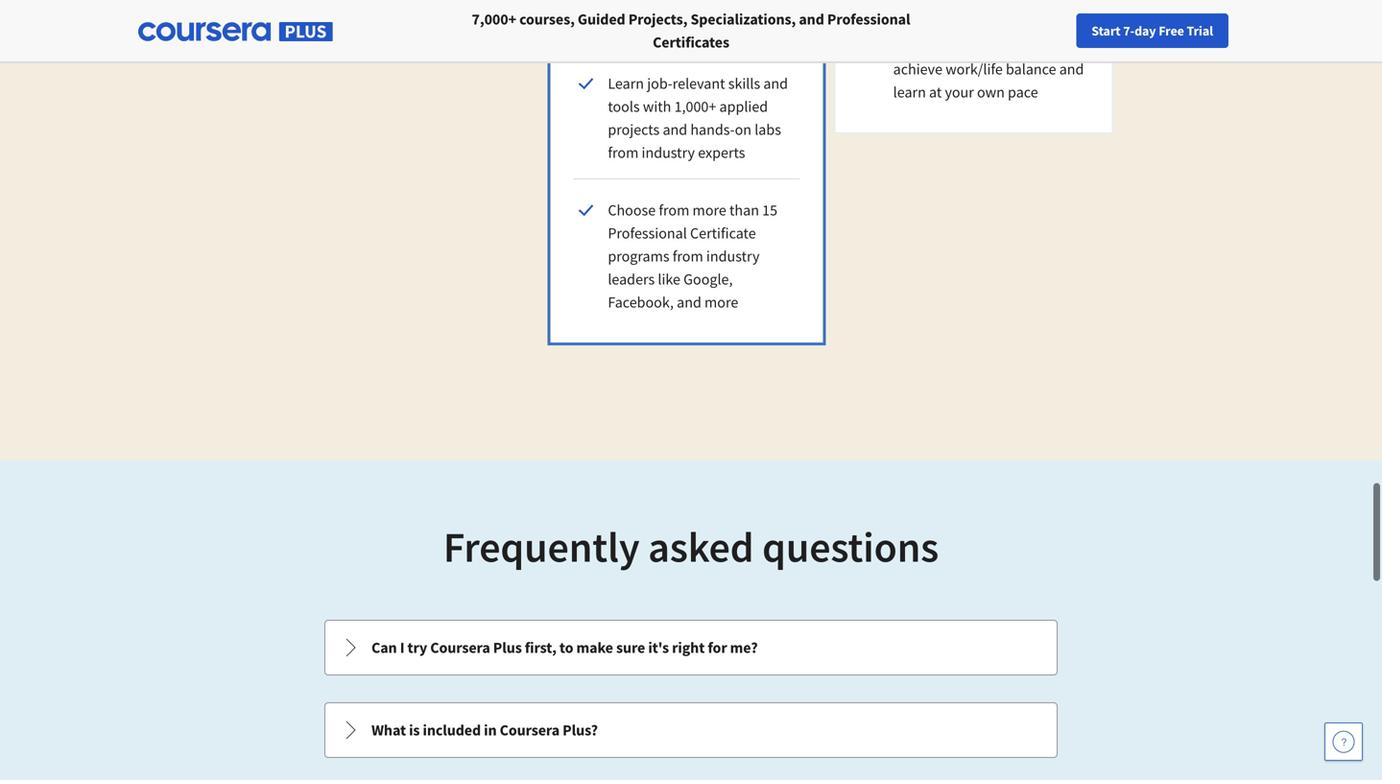 Task type: vqa. For each thing, say whether or not it's contained in the screenshot.
Recently Viewed Products Collection ELEMENT
no



Task type: locate. For each thing, give the bounding box(es) containing it.
from right choose
[[659, 201, 690, 220]]

0 horizontal spatial professional
[[608, 224, 687, 243]]

0 horizontal spatial to
[[560, 639, 574, 658]]

to right first,
[[560, 639, 574, 658]]

unlimited
[[641, 16, 703, 36]]

coursera
[[430, 639, 490, 658], [500, 721, 560, 740]]

to inside 'enjoy maximum flexibility to achieve work/life balance and learn at your own pace'
[[1062, 36, 1076, 56]]

make
[[577, 639, 613, 658]]

list
[[323, 618, 1060, 781]]

1 horizontal spatial professional
[[828, 10, 911, 29]]

1 horizontal spatial coursera
[[500, 721, 560, 740]]

7,000+
[[472, 10, 517, 29]]

day
[[1135, 22, 1157, 39]]

industry
[[642, 143, 695, 162], [707, 247, 760, 266]]

specializations,
[[691, 10, 796, 29]]

start 7-day free trial
[[1092, 22, 1214, 39]]

1 horizontal spatial your
[[1037, 22, 1062, 39]]

to
[[1062, 36, 1076, 56], [560, 639, 574, 658]]

your
[[1037, 22, 1062, 39], [945, 83, 974, 102]]

1 vertical spatial from
[[659, 201, 690, 220]]

more down google,
[[705, 293, 739, 312]]

i
[[400, 639, 405, 658]]

skills
[[729, 74, 761, 93]]

0 vertical spatial coursera
[[430, 639, 490, 658]]

coursera right try
[[430, 639, 490, 658]]

from down projects
[[608, 143, 639, 162]]

1 horizontal spatial to
[[1062, 36, 1076, 56]]

coursera plus image
[[138, 22, 333, 41]]

and inside the 7,000+ courses, guided projects, specializations, and professional certificates
[[799, 10, 825, 29]]

and inside 'enjoy maximum flexibility to achieve work/life balance and learn at your own pace'
[[1060, 60, 1084, 79]]

is
[[409, 721, 420, 740]]

help center image
[[1333, 731, 1356, 754]]

asked
[[648, 520, 754, 574]]

job-
[[647, 74, 673, 93]]

from
[[608, 143, 639, 162], [659, 201, 690, 220], [673, 247, 704, 266]]

1 vertical spatial professional
[[608, 224, 687, 243]]

on
[[735, 120, 752, 139]]

for
[[708, 639, 727, 658]]

7,000+ courses, guided projects, specializations, and professional certificates
[[472, 10, 911, 52]]

right
[[672, 639, 705, 658]]

certificates
[[653, 33, 730, 52]]

more up certificate
[[693, 201, 727, 220]]

learn job-relevant skills and tools with 1,000+ applied projects and hands-on labs from industry experts
[[608, 74, 788, 162]]

from up like on the top of page
[[673, 247, 704, 266]]

and right specializations,
[[799, 10, 825, 29]]

1 vertical spatial to
[[560, 639, 574, 658]]

1 horizontal spatial industry
[[707, 247, 760, 266]]

can i try coursera plus first, to make sure it's right for me? button
[[325, 621, 1057, 675]]

professional up programs
[[608, 224, 687, 243]]

1 vertical spatial industry
[[707, 247, 760, 266]]

0 horizontal spatial industry
[[642, 143, 695, 162]]

new
[[1065, 22, 1090, 39]]

more
[[693, 201, 727, 220], [705, 293, 739, 312]]

coursera image
[[23, 16, 145, 46]]

and
[[799, 10, 825, 29], [1060, 60, 1084, 79], [764, 74, 788, 93], [663, 120, 688, 139], [677, 293, 702, 312]]

industry inside learn job-relevant skills and tools with 1,000+ applied projects and hands-on labs from industry experts
[[642, 143, 695, 162]]

None search field
[[264, 12, 591, 50]]

your right find
[[1037, 22, 1062, 39]]

professional inside choose from more than 15 professional certificate programs from industry leaders like google, facebook, and more
[[608, 224, 687, 243]]

enjoy maximum flexibility to achieve work/life balance and learn at your own pace
[[894, 36, 1084, 102]]

professional up "enjoy"
[[828, 10, 911, 29]]

from inside learn job-relevant skills and tools with 1,000+ applied projects and hands-on labs from industry experts
[[608, 143, 639, 162]]

certificates
[[706, 16, 776, 36]]

your right at
[[945, 83, 974, 102]]

1 vertical spatial more
[[705, 293, 739, 312]]

2 vertical spatial from
[[673, 247, 704, 266]]

applied
[[720, 97, 768, 116]]

can
[[372, 639, 397, 658]]

0 horizontal spatial your
[[945, 83, 974, 102]]

certificate
[[690, 224, 756, 243]]

plus?
[[563, 721, 598, 740]]

to right flexibility
[[1062, 36, 1076, 56]]

courses,
[[520, 10, 575, 29]]

learn
[[894, 83, 926, 102]]

experts
[[698, 143, 746, 162]]

0 vertical spatial industry
[[642, 143, 695, 162]]

me?
[[730, 639, 758, 658]]

show notifications image
[[1159, 24, 1182, 47]]

0 vertical spatial to
[[1062, 36, 1076, 56]]

0 vertical spatial your
[[1037, 22, 1062, 39]]

find your new career link
[[1000, 19, 1139, 43]]

coursera right the in at left
[[500, 721, 560, 740]]

your inside 'enjoy maximum flexibility to achieve work/life balance and learn at your own pace'
[[945, 83, 974, 102]]

industry down projects
[[642, 143, 695, 162]]

and down find your new career link
[[1060, 60, 1084, 79]]

plus
[[493, 639, 522, 658]]

than
[[730, 201, 759, 220]]

1 vertical spatial your
[[945, 83, 974, 102]]

start 7-day free trial button
[[1077, 13, 1229, 48]]

can i try coursera plus first, to make sure it's right for me?
[[372, 639, 758, 658]]

0 vertical spatial from
[[608, 143, 639, 162]]

and down google,
[[677, 293, 702, 312]]

industry down certificate
[[707, 247, 760, 266]]

professional
[[828, 10, 911, 29], [608, 224, 687, 243]]

0 horizontal spatial coursera
[[430, 639, 490, 658]]

career
[[1093, 22, 1130, 39]]

1,000+
[[675, 97, 717, 116]]

1 vertical spatial coursera
[[500, 721, 560, 740]]

0 vertical spatial professional
[[828, 10, 911, 29]]



Task type: describe. For each thing, give the bounding box(es) containing it.
projects
[[608, 120, 660, 139]]

what is included in coursera plus? button
[[325, 704, 1057, 758]]

hands-
[[691, 120, 735, 139]]

work/life
[[946, 60, 1003, 79]]

enjoy
[[894, 36, 929, 56]]

first,
[[525, 639, 557, 658]]

sure
[[616, 639, 645, 658]]

it's
[[648, 639, 669, 658]]

earn unlimited certificates
[[608, 16, 776, 36]]

programs
[[608, 247, 670, 266]]

choose from more than 15 professional certificate programs from industry leaders like google, facebook, and more
[[608, 201, 778, 312]]

labs
[[755, 120, 781, 139]]

guided
[[578, 10, 626, 29]]

what
[[372, 721, 406, 740]]

learn
[[608, 74, 644, 93]]

pace
[[1008, 83, 1039, 102]]

own
[[977, 83, 1005, 102]]

achieve
[[894, 60, 943, 79]]

facebook,
[[608, 293, 674, 312]]

trial
[[1187, 22, 1214, 39]]

0 vertical spatial more
[[693, 201, 727, 220]]

like
[[658, 270, 681, 289]]

maximum
[[932, 36, 997, 56]]

start
[[1092, 22, 1121, 39]]

free
[[1159, 22, 1185, 39]]

list containing can i try coursera plus first, to make sure it's right for me?
[[323, 618, 1060, 781]]

professional inside the 7,000+ courses, guided projects, specializations, and professional certificates
[[828, 10, 911, 29]]

balance
[[1006, 60, 1057, 79]]

try
[[408, 639, 427, 658]]

find
[[1009, 22, 1034, 39]]

projects,
[[629, 10, 688, 29]]

choose
[[608, 201, 656, 220]]

relevant
[[673, 74, 725, 93]]

and right skills
[[764, 74, 788, 93]]

at
[[929, 83, 942, 102]]

flexibility
[[1000, 36, 1059, 56]]

leaders
[[608, 270, 655, 289]]

questions
[[763, 520, 939, 574]]

to inside dropdown button
[[560, 639, 574, 658]]

frequently asked questions
[[443, 520, 939, 574]]

and down with
[[663, 120, 688, 139]]

google,
[[684, 270, 733, 289]]

included
[[423, 721, 481, 740]]

what is included in coursera plus?
[[372, 721, 598, 740]]

and inside choose from more than 15 professional certificate programs from industry leaders like google, facebook, and more
[[677, 293, 702, 312]]

7-
[[1124, 22, 1135, 39]]

find your new career
[[1009, 22, 1130, 39]]

with
[[643, 97, 672, 116]]

your inside find your new career link
[[1037, 22, 1062, 39]]

earn
[[608, 16, 638, 36]]

15
[[763, 201, 778, 220]]

in
[[484, 721, 497, 740]]

frequently
[[443, 520, 640, 574]]

industry inside choose from more than 15 professional certificate programs from industry leaders like google, facebook, and more
[[707, 247, 760, 266]]

tools
[[608, 97, 640, 116]]



